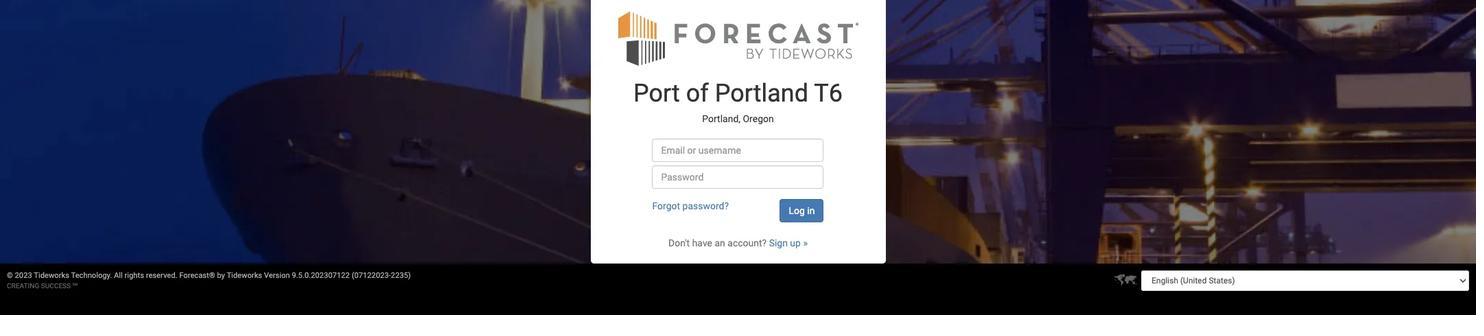 Task type: locate. For each thing, give the bounding box(es) containing it.
all
[[114, 271, 123, 280]]

sign
[[769, 237, 788, 248]]

success
[[41, 282, 71, 290]]

tideworks up success
[[34, 271, 69, 280]]

2 tideworks from the left
[[227, 271, 262, 280]]

portland
[[715, 79, 809, 107]]

2023
[[15, 271, 32, 280]]

forecast®
[[179, 271, 215, 280]]

portland,
[[702, 113, 741, 124]]

tideworks right by
[[227, 271, 262, 280]]

reserved.
[[146, 271, 177, 280]]

»
[[803, 237, 808, 248]]

port of portland t6 portland, oregon
[[633, 79, 843, 124]]

don't have an account? sign up »
[[668, 237, 808, 248]]

an
[[715, 237, 725, 248]]

technology.
[[71, 271, 112, 280]]

of
[[686, 79, 709, 107]]

forgot password? log in
[[652, 200, 815, 216]]

tideworks
[[34, 271, 69, 280], [227, 271, 262, 280]]

log in button
[[780, 199, 824, 222]]

Password password field
[[652, 165, 824, 188]]

sign up » link
[[769, 237, 808, 248]]

1 horizontal spatial tideworks
[[227, 271, 262, 280]]

log
[[789, 205, 805, 216]]

9.5.0.202307122
[[292, 271, 350, 280]]

forgot password? link
[[652, 200, 729, 211]]

0 horizontal spatial tideworks
[[34, 271, 69, 280]]

version
[[264, 271, 290, 280]]



Task type: describe. For each thing, give the bounding box(es) containing it.
password?
[[683, 200, 729, 211]]

by
[[217, 271, 225, 280]]

t6
[[814, 79, 843, 107]]

Email or username text field
[[652, 138, 824, 162]]

up
[[790, 237, 801, 248]]

© 2023 tideworks technology. all rights reserved. forecast® by tideworks version 9.5.0.202307122 (07122023-2235) creating success ℠
[[7, 271, 411, 290]]

forecast® by tideworks image
[[618, 9, 858, 66]]

have
[[692, 237, 712, 248]]

rights
[[125, 271, 144, 280]]

account?
[[728, 237, 767, 248]]

(07122023-
[[352, 271, 391, 280]]

in
[[807, 205, 815, 216]]

2235)
[[391, 271, 411, 280]]

forgot
[[652, 200, 680, 211]]

creating
[[7, 282, 39, 290]]

©
[[7, 271, 13, 280]]

℠
[[72, 282, 78, 290]]

port
[[633, 79, 680, 107]]

don't
[[668, 237, 690, 248]]

oregon
[[743, 113, 774, 124]]

1 tideworks from the left
[[34, 271, 69, 280]]



Task type: vqa. For each thing, say whether or not it's contained in the screenshot.
'by' on the left bottom
yes



